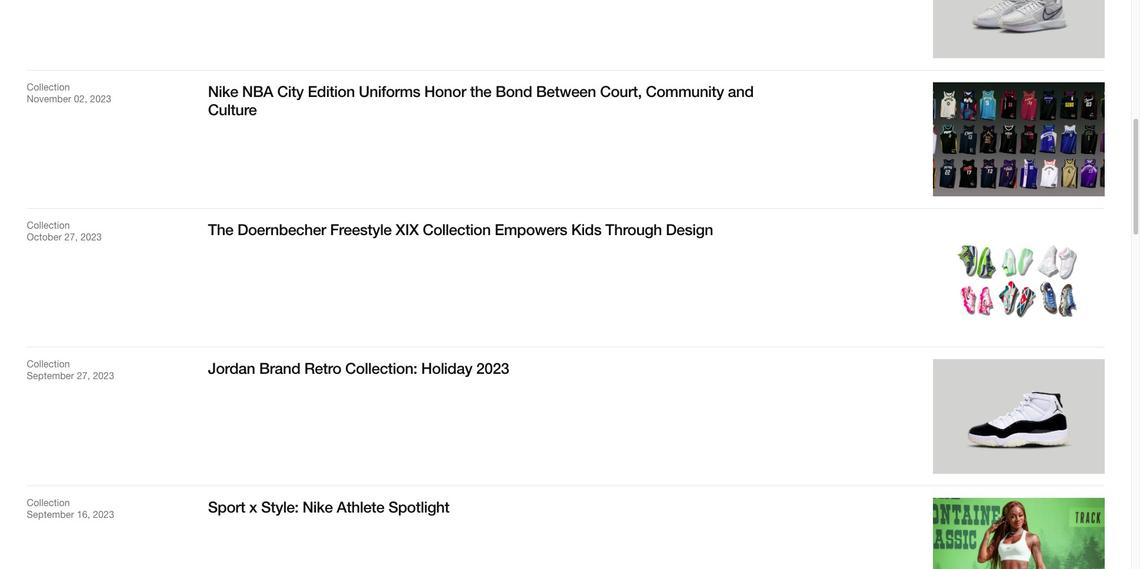 Task type: describe. For each thing, give the bounding box(es) containing it.
27, for jordan brand retro collection: holiday 2023
[[77, 371, 90, 381]]

collection:
[[345, 359, 417, 378]]

collection october 27, 2023
[[27, 220, 102, 243]]

x
[[249, 498, 257, 516]]

between
[[536, 82, 596, 100]]

retro
[[304, 359, 341, 378]]

november
[[27, 93, 71, 104]]

the
[[208, 221, 233, 239]]

october
[[27, 232, 62, 243]]

september for jordan
[[27, 371, 74, 381]]

1 horizontal spatial nike
[[303, 498, 333, 516]]

court,
[[600, 82, 642, 100]]

27, for the doernbecher freestyle xix collection empowers kids through design
[[64, 232, 78, 243]]

collection september 16, 2023
[[27, 498, 114, 520]]

empowers
[[495, 221, 567, 239]]

edition
[[308, 82, 355, 100]]

collection for sport x style: nike athlete spotlight
[[27, 498, 70, 508]]

2023 for the doernbecher freestyle xix collection empowers kids through design
[[81, 232, 102, 243]]

freestyle
[[330, 221, 392, 239]]

september for sport
[[27, 509, 74, 520]]

2023 for nike nba city edition uniforms honor the bond between court, community and culture
[[90, 93, 111, 104]]

nba
[[242, 82, 273, 100]]

sport x style: nike athlete spotlight
[[208, 498, 449, 516]]

brand
[[259, 359, 300, 378]]

2023 for sport x style: nike athlete spotlight
[[93, 509, 114, 520]]

city
[[277, 82, 304, 100]]



Task type: vqa. For each thing, say whether or not it's contained in the screenshot.
read more
no



Task type: locate. For each thing, give the bounding box(es) containing it.
nike right style:
[[303, 498, 333, 516]]

collection inside collection october 27, 2023
[[27, 220, 70, 231]]

xix
[[396, 221, 419, 239]]

nike
[[208, 82, 238, 100], [303, 498, 333, 516]]

1 vertical spatial 27,
[[77, 371, 90, 381]]

culture
[[208, 100, 257, 119]]

0 horizontal spatial nike
[[208, 82, 238, 100]]

2023 for jordan brand retro collection: holiday 2023
[[93, 371, 114, 381]]

jordan
[[208, 359, 255, 378]]

2023 inside collection november 02, 2023
[[90, 93, 111, 104]]

collection inside collection november 02, 2023
[[27, 82, 70, 92]]

nike up culture
[[208, 82, 238, 100]]

uniforms
[[359, 82, 420, 100]]

collection inside collection september 27, 2023
[[27, 359, 70, 369]]

community
[[646, 82, 724, 100]]

16,
[[77, 509, 90, 520]]

1 vertical spatial september
[[27, 509, 74, 520]]

and
[[728, 82, 754, 100]]

honor
[[424, 82, 466, 100]]

collection
[[27, 82, 70, 92], [27, 220, 70, 231], [423, 221, 491, 239], [27, 359, 70, 369], [27, 498, 70, 508]]

through
[[606, 221, 662, 239]]

september
[[27, 371, 74, 381], [27, 509, 74, 520]]

doernbecher
[[237, 221, 326, 239]]

nike inside nike nba city edition uniforms honor the bond between court, community and culture
[[208, 82, 238, 100]]

style:
[[261, 498, 299, 516]]

holiday
[[421, 359, 472, 378]]

0 vertical spatial september
[[27, 371, 74, 381]]

1 vertical spatial nike
[[303, 498, 333, 516]]

0 vertical spatial nike
[[208, 82, 238, 100]]

design
[[666, 221, 713, 239]]

0 vertical spatial 27,
[[64, 232, 78, 243]]

kids
[[571, 221, 602, 239]]

september inside collection september 16, 2023
[[27, 509, 74, 520]]

athlete
[[337, 498, 385, 516]]

2 september from the top
[[27, 509, 74, 520]]

collection for jordan brand retro collection: holiday 2023
[[27, 359, 70, 369]]

2023
[[90, 93, 111, 104], [81, 232, 102, 243], [476, 359, 509, 378], [93, 371, 114, 381], [93, 509, 114, 520]]

spotlight
[[388, 498, 449, 516]]

jordan brand retro collection: holiday 2023
[[208, 359, 509, 378]]

1 september from the top
[[27, 371, 74, 381]]

collection november 02, 2023
[[27, 82, 111, 104]]

27,
[[64, 232, 78, 243], [77, 371, 90, 381]]

02,
[[74, 93, 87, 104]]

collection for nike nba city edition uniforms honor the bond between court, community and culture
[[27, 82, 70, 92]]

2023 inside collection october 27, 2023
[[81, 232, 102, 243]]

september inside collection september 27, 2023
[[27, 371, 74, 381]]

the
[[470, 82, 492, 100]]

collection for the doernbecher freestyle xix collection empowers kids through design
[[27, 220, 70, 231]]

collection september 27, 2023
[[27, 359, 114, 381]]

2023 inside collection september 27, 2023
[[93, 371, 114, 381]]

bond
[[496, 82, 532, 100]]

sport
[[208, 498, 245, 516]]

27, inside collection october 27, 2023
[[64, 232, 78, 243]]

the doernbecher freestyle xix collection empowers kids through design
[[208, 221, 713, 239]]

collection inside collection september 16, 2023
[[27, 498, 70, 508]]

nike nba city edition uniforms honor the bond between court, community and culture
[[208, 82, 754, 119]]

27, inside collection september 27, 2023
[[77, 371, 90, 381]]

2023 inside collection september 16, 2023
[[93, 509, 114, 520]]



